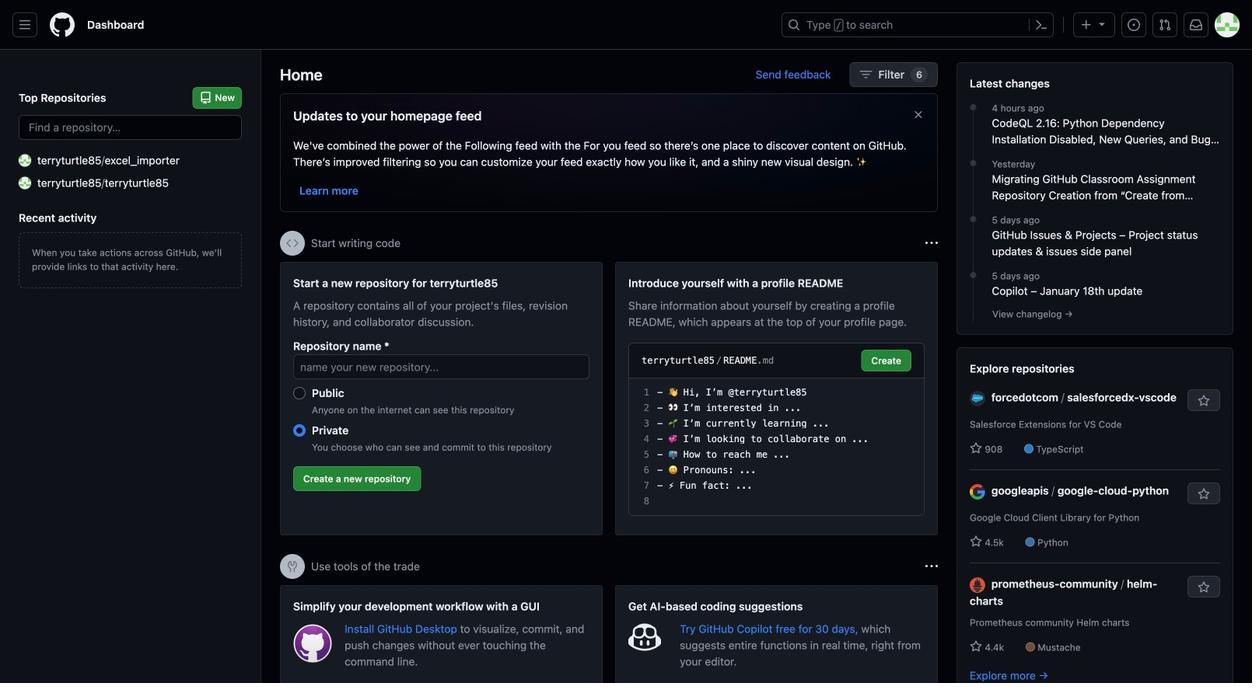 Task type: vqa. For each thing, say whether or not it's contained in the screenshot.
14s in the right of the page
no



Task type: describe. For each thing, give the bounding box(es) containing it.
issue opened image
[[1128, 19, 1140, 31]]

excel_importer image
[[19, 154, 31, 167]]

2 dot fill image from the top
[[967, 157, 980, 170]]

none radio inside start a new repository element
[[293, 425, 306, 437]]

explore repositories navigation
[[957, 348, 1234, 684]]

why am i seeing this? image for get ai-based coding suggestions element
[[926, 561, 938, 573]]

star image for @forcedotcom profile "image"
[[970, 443, 983, 455]]

homepage image
[[50, 12, 75, 37]]

triangle down image
[[1096, 18, 1109, 30]]

3 dot fill image from the top
[[967, 213, 980, 226]]

command palette image
[[1035, 19, 1048, 31]]

get ai-based coding suggestions element
[[615, 586, 938, 684]]

@forcedotcom profile image
[[970, 391, 986, 407]]

terryturtle85 image
[[19, 177, 31, 189]]



Task type: locate. For each thing, give the bounding box(es) containing it.
None radio
[[293, 387, 306, 400]]

0 vertical spatial dot fill image
[[967, 101, 980, 114]]

filter image
[[860, 68, 872, 81]]

1 vertical spatial star image
[[970, 641, 983, 653]]

0 vertical spatial star this repository image
[[1198, 395, 1210, 408]]

github desktop image
[[293, 625, 332, 664]]

none submit inside introduce yourself with a profile readme element
[[861, 350, 912, 372]]

1 why am i seeing this? image from the top
[[926, 237, 938, 250]]

dot fill image
[[967, 101, 980, 114], [967, 157, 980, 170], [967, 213, 980, 226]]

1 vertical spatial dot fill image
[[967, 157, 980, 170]]

None radio
[[293, 425, 306, 437]]

none radio inside start a new repository element
[[293, 387, 306, 400]]

start a new repository element
[[280, 262, 603, 536]]

code image
[[286, 237, 299, 250]]

star image
[[970, 536, 983, 548]]

star this repository image
[[1198, 395, 1210, 408], [1198, 489, 1210, 501]]

1 dot fill image from the top
[[967, 101, 980, 114]]

1 star this repository image from the top
[[1198, 395, 1210, 408]]

1 star image from the top
[[970, 443, 983, 455]]

git pull request image
[[1159, 19, 1172, 31]]

1 vertical spatial why am i seeing this? image
[[926, 561, 938, 573]]

notifications image
[[1190, 19, 1203, 31]]

introduce yourself with a profile readme element
[[615, 262, 938, 536]]

star this repository image for @googleapis profile "icon"
[[1198, 489, 1210, 501]]

2 star image from the top
[[970, 641, 983, 653]]

Find a repository… text field
[[19, 115, 242, 140]]

dot fill image
[[967, 269, 980, 282]]

star image up @googleapis profile "icon"
[[970, 443, 983, 455]]

x image
[[913, 109, 925, 121]]

None submit
[[861, 350, 912, 372]]

star image
[[970, 443, 983, 455], [970, 641, 983, 653]]

name your new repository... text field
[[293, 355, 590, 380]]

simplify your development workflow with a gui element
[[280, 586, 603, 684]]

plus image
[[1081, 19, 1093, 31]]

star image for @prometheus-community profile image
[[970, 641, 983, 653]]

star image down @prometheus-community profile image
[[970, 641, 983, 653]]

2 star this repository image from the top
[[1198, 489, 1210, 501]]

star this repository image
[[1198, 582, 1210, 594]]

@googleapis profile image
[[970, 485, 986, 500]]

0 vertical spatial star image
[[970, 443, 983, 455]]

2 why am i seeing this? image from the top
[[926, 561, 938, 573]]

star this repository image for @forcedotcom profile "image"
[[1198, 395, 1210, 408]]

explore element
[[957, 62, 1234, 684]]

why am i seeing this? image for introduce yourself with a profile readme element
[[926, 237, 938, 250]]

tools image
[[286, 561, 299, 573]]

Top Repositories search field
[[19, 115, 242, 140]]

why am i seeing this? image
[[926, 237, 938, 250], [926, 561, 938, 573]]

@prometheus-community profile image
[[970, 578, 986, 593]]

2 vertical spatial dot fill image
[[967, 213, 980, 226]]

0 vertical spatial why am i seeing this? image
[[926, 237, 938, 250]]

1 vertical spatial star this repository image
[[1198, 489, 1210, 501]]



